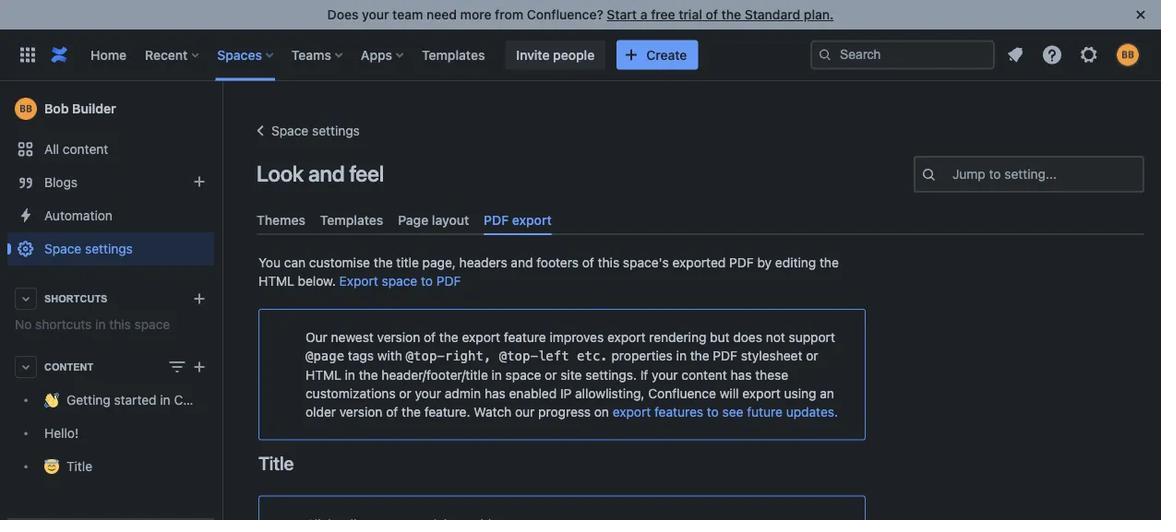 Task type: describe. For each thing, give the bounding box(es) containing it.
started
[[114, 393, 157, 408]]

0 vertical spatial settings
[[312, 123, 360, 139]]

improves
[[550, 330, 604, 346]]

does
[[328, 7, 359, 22]]

1 vertical spatial templates
[[320, 212, 384, 228]]

right,
[[445, 349, 492, 365]]

export space to pdf
[[340, 274, 461, 289]]

this inside space element
[[109, 317, 131, 333]]

updates.
[[787, 405, 839, 420]]

future
[[747, 405, 783, 420]]

export inside "properties in the pdf stylesheet or html in the header/footer/title in space or site settings. if your content has these customizations or your admin has enabled ip allowlisting, confluence will export using an older version of the feature. watch our progress on"
[[743, 386, 781, 402]]

properties
[[612, 349, 673, 364]]

you
[[259, 256, 281, 271]]

shortcuts button
[[7, 283, 214, 316]]

shortcuts
[[35, 317, 92, 333]]

settings inside space element
[[85, 242, 133, 257]]

confluence inside "properties in the pdf stylesheet or html in the header/footer/title in space or site settings. if your content has these customizations or your admin has enabled ip allowlisting, confluence will export using an older version of the feature. watch our progress on"
[[649, 386, 717, 402]]

but
[[710, 330, 730, 346]]

export up properties at the bottom right
[[608, 330, 646, 346]]

create a blog image
[[188, 171, 211, 193]]

tree inside space element
[[7, 384, 242, 484]]

@page
[[306, 349, 345, 365]]

free
[[651, 7, 676, 22]]

people
[[553, 47, 595, 62]]

to for export space to pdf
[[421, 274, 433, 289]]

bob builder link
[[7, 91, 214, 127]]

setting...
[[1005, 167, 1058, 182]]

shortcuts
[[44, 293, 108, 305]]

support
[[789, 330, 836, 346]]

1 vertical spatial has
[[485, 386, 506, 402]]

see
[[723, 405, 744, 420]]

getting
[[67, 393, 111, 408]]

bob builder
[[44, 101, 116, 116]]

export space to pdf link
[[340, 274, 461, 289]]

export features to see future updates.
[[613, 405, 839, 420]]

layout
[[432, 212, 469, 228]]

feel
[[349, 161, 384, 187]]

older
[[306, 405, 336, 420]]

by
[[758, 256, 772, 271]]

can
[[284, 256, 306, 271]]

does your team need more from confluence? start a free trial of the standard plan.
[[328, 7, 834, 22]]

need
[[427, 7, 457, 22]]

watch
[[474, 405, 512, 420]]

version inside "properties in the pdf stylesheet or html in the header/footer/title in space or site settings. if your content has these customizations or your admin has enabled ip allowlisting, confluence will export using an older version of the feature. watch our progress on"
[[340, 405, 383, 420]]

team
[[393, 7, 423, 22]]

invite people
[[517, 47, 595, 62]]

hello! link
[[7, 417, 214, 451]]

teams button
[[286, 40, 350, 70]]

customizations
[[306, 386, 396, 402]]

all
[[44, 142, 59, 157]]

below.
[[298, 274, 336, 289]]

global element
[[11, 29, 811, 81]]

editing
[[776, 256, 817, 271]]

getting started in confluence link
[[7, 384, 242, 417]]

pdf inside "properties in the pdf stylesheet or html in the header/footer/title in space or site settings. if your content has these customizations or your admin has enabled ip allowlisting, confluence will export using an older version of the feature. watch our progress on"
[[713, 349, 738, 364]]

more
[[461, 7, 492, 22]]

jump to setting...
[[953, 167, 1058, 182]]

will
[[720, 386, 739, 402]]

banner containing home
[[0, 29, 1162, 81]]

settings icon image
[[1079, 44, 1101, 66]]

content
[[44, 362, 93, 373]]

collapse sidebar image
[[201, 91, 242, 127]]

2 horizontal spatial or
[[807, 349, 819, 364]]

page layout
[[398, 212, 469, 228]]

our
[[306, 330, 328, 346]]

title link
[[7, 451, 214, 484]]

2 horizontal spatial to
[[990, 167, 1002, 182]]

version inside "our newest version of the export feature improves export rendering but does not support @page tags with @top-right, @top-left etc."
[[377, 330, 421, 346]]

blogs link
[[7, 166, 214, 200]]

content button
[[7, 351, 214, 384]]

1 vertical spatial space
[[44, 242, 82, 257]]

hello!
[[44, 426, 79, 441]]

footers
[[537, 256, 579, 271]]

1 horizontal spatial or
[[545, 368, 557, 383]]

enabled
[[509, 386, 557, 402]]

builder
[[72, 101, 116, 116]]

export
[[340, 274, 379, 289]]

feature.
[[425, 405, 471, 420]]

pdf up headers
[[484, 212, 509, 228]]

home
[[91, 47, 127, 62]]

of inside you can customise the title page, headers and footers of this space's exported pdf by editing the html below.
[[583, 256, 595, 271]]

notification icon image
[[1005, 44, 1027, 66]]

features
[[655, 405, 704, 420]]

0 vertical spatial space
[[272, 123, 309, 139]]

space's
[[623, 256, 669, 271]]

apps
[[361, 47, 393, 62]]

left
[[538, 349, 570, 365]]

export down allowlisting,
[[613, 405, 651, 420]]

themes
[[257, 212, 306, 228]]

of inside "properties in the pdf stylesheet or html in the header/footer/title in space or site settings. if your content has these customizations or your admin has enabled ip allowlisting, confluence will export using an older version of the feature. watch our progress on"
[[386, 405, 398, 420]]

1 horizontal spatial your
[[415, 386, 442, 402]]

apps button
[[356, 40, 411, 70]]

to for export features to see future updates.
[[707, 405, 719, 420]]

1 horizontal spatial title
[[259, 453, 294, 475]]

these
[[756, 368, 789, 383]]

space settings inside space element
[[44, 242, 133, 257]]

start
[[607, 7, 637, 22]]

on
[[595, 405, 610, 420]]

does
[[734, 330, 763, 346]]

space inside "properties in the pdf stylesheet or html in the header/footer/title in space or site settings. if your content has these customizations or your admin has enabled ip allowlisting, confluence will export using an older version of the feature. watch our progress on"
[[506, 368, 542, 383]]

close image
[[1131, 4, 1153, 26]]

pdf export link
[[477, 205, 560, 236]]

title inside tree
[[67, 459, 92, 475]]

customise
[[309, 256, 370, 271]]

0 horizontal spatial templates link
[[313, 205, 391, 236]]

Search settings text field
[[953, 165, 957, 184]]

confluence inside space element
[[174, 393, 242, 408]]

the right the trial
[[722, 7, 742, 22]]

0 vertical spatial your
[[362, 7, 389, 22]]

search image
[[818, 48, 833, 62]]

pdf export
[[484, 212, 552, 228]]

change view image
[[166, 357, 188, 379]]



Task type: vqa. For each thing, say whether or not it's contained in the screenshot.
'San'
no



Task type: locate. For each thing, give the bounding box(es) containing it.
this left space's
[[598, 256, 620, 271]]

in down the shortcuts dropdown button
[[95, 317, 106, 333]]

pdf down page, on the left
[[437, 274, 461, 289]]

the inside "our newest version of the export feature improves export rendering but does not support @page tags with @top-right, @top-left etc."
[[440, 330, 459, 346]]

your down header/footer/title
[[415, 386, 442, 402]]

html down you
[[259, 274, 295, 289]]

2 horizontal spatial space
[[506, 368, 542, 383]]

space up the enabled at the left of the page
[[506, 368, 542, 383]]

add shortcut image
[[188, 288, 211, 310]]

the up right, at the left of the page
[[440, 330, 459, 346]]

the left title
[[374, 256, 393, 271]]

space settings up look and feel
[[272, 123, 360, 139]]

0 vertical spatial space
[[382, 274, 418, 289]]

0 horizontal spatial to
[[421, 274, 433, 289]]

1 horizontal spatial content
[[682, 368, 728, 383]]

tab list containing themes
[[249, 205, 1153, 236]]

page layout link
[[391, 205, 477, 236]]

0 horizontal spatial confluence
[[174, 393, 242, 408]]

confluence down create content icon
[[174, 393, 242, 408]]

to
[[990, 167, 1002, 182], [421, 274, 433, 289], [707, 405, 719, 420]]

export
[[513, 212, 552, 228], [462, 330, 501, 346], [608, 330, 646, 346], [743, 386, 781, 402], [613, 405, 651, 420]]

1 horizontal spatial html
[[306, 368, 342, 383]]

has
[[731, 368, 752, 383], [485, 386, 506, 402]]

of inside "our newest version of the export feature improves export rendering but does not support @page tags with @top-right, @top-left etc."
[[424, 330, 436, 346]]

templates up customise
[[320, 212, 384, 228]]

2 @top- from the left
[[499, 349, 538, 365]]

0 vertical spatial this
[[598, 256, 620, 271]]

the left feature.
[[402, 405, 421, 420]]

all content
[[44, 142, 108, 157]]

and inside you can customise the title page, headers and footers of this space's exported pdf by editing the html below.
[[511, 256, 533, 271]]

0 horizontal spatial title
[[67, 459, 92, 475]]

0 horizontal spatial or
[[399, 386, 412, 402]]

this inside you can customise the title page, headers and footers of this space's exported pdf by editing the html below.
[[598, 256, 620, 271]]

1 @top- from the left
[[406, 349, 445, 365]]

settings
[[312, 123, 360, 139], [85, 242, 133, 257]]

teams
[[292, 47, 332, 62]]

0 horizontal spatial html
[[259, 274, 295, 289]]

1 horizontal spatial templates link
[[417, 40, 491, 70]]

2 vertical spatial space
[[506, 368, 542, 383]]

the down tags
[[359, 368, 378, 383]]

2 vertical spatial your
[[415, 386, 442, 402]]

pdf left by
[[730, 256, 754, 271]]

a
[[641, 7, 648, 22]]

and left footers
[[511, 256, 533, 271]]

the right editing
[[820, 256, 839, 271]]

settings.
[[586, 368, 637, 383]]

0 horizontal spatial your
[[362, 7, 389, 22]]

1 horizontal spatial space settings link
[[249, 120, 360, 142]]

2 vertical spatial to
[[707, 405, 719, 420]]

in right started
[[160, 393, 171, 408]]

1 vertical spatial version
[[340, 405, 383, 420]]

templates link up customise
[[313, 205, 391, 236]]

create button
[[617, 40, 699, 70]]

site
[[561, 368, 582, 383]]

templates inside global element
[[422, 47, 485, 62]]

Search field
[[811, 40, 996, 70]]

has up watch
[[485, 386, 506, 402]]

properties in the pdf stylesheet or html in the header/footer/title in space or site settings. if your content has these customizations or your admin has enabled ip allowlisting, confluence will export using an older version of the feature. watch our progress on
[[306, 349, 835, 420]]

0 vertical spatial space settings link
[[249, 120, 360, 142]]

confluence up features
[[649, 386, 717, 402]]

0 vertical spatial templates
[[422, 47, 485, 62]]

export up future at the right of page
[[743, 386, 781, 402]]

no
[[15, 317, 32, 333]]

1 horizontal spatial this
[[598, 256, 620, 271]]

in up watch
[[492, 368, 502, 383]]

0 horizontal spatial space
[[44, 242, 82, 257]]

export up footers
[[513, 212, 552, 228]]

of down customizations
[[386, 405, 398, 420]]

1 horizontal spatial settings
[[312, 123, 360, 139]]

jump
[[953, 167, 986, 182]]

space down automation
[[44, 242, 82, 257]]

feature
[[504, 330, 547, 346]]

space down the shortcuts dropdown button
[[134, 317, 170, 333]]

templates down need
[[422, 47, 485, 62]]

spaces button
[[212, 40, 281, 70]]

1 horizontal spatial templates
[[422, 47, 485, 62]]

this
[[598, 256, 620, 271], [109, 317, 131, 333]]

of right footers
[[583, 256, 595, 271]]

spaces
[[217, 47, 262, 62]]

0 horizontal spatial templates
[[320, 212, 384, 228]]

0 horizontal spatial this
[[109, 317, 131, 333]]

space
[[382, 274, 418, 289], [134, 317, 170, 333], [506, 368, 542, 383]]

your left team
[[362, 7, 389, 22]]

0 vertical spatial space settings
[[272, 123, 360, 139]]

progress
[[539, 405, 591, 420]]

space settings link up look and feel
[[249, 120, 360, 142]]

content inside "properties in the pdf stylesheet or html in the header/footer/title in space or site settings. if your content has these customizations or your admin has enabled ip allowlisting, confluence will export using an older version of the feature. watch our progress on"
[[682, 368, 728, 383]]

tags
[[348, 349, 374, 364]]

0 horizontal spatial and
[[308, 161, 345, 187]]

headers
[[460, 256, 508, 271]]

banner
[[0, 29, 1162, 81]]

version down customizations
[[340, 405, 383, 420]]

blogs
[[44, 175, 78, 190]]

rendering
[[650, 330, 707, 346]]

1 vertical spatial space settings link
[[7, 233, 214, 266]]

0 horizontal spatial settings
[[85, 242, 133, 257]]

confluence image
[[48, 44, 70, 66], [48, 44, 70, 66]]

start a free trial of the standard plan. link
[[607, 7, 834, 22]]

0 horizontal spatial space settings link
[[7, 233, 214, 266]]

1 vertical spatial or
[[545, 368, 557, 383]]

1 horizontal spatial space settings
[[272, 123, 360, 139]]

no shortcuts in this space
[[15, 317, 170, 333]]

this down the shortcuts dropdown button
[[109, 317, 131, 333]]

to left see
[[707, 405, 719, 420]]

pdf
[[484, 212, 509, 228], [730, 256, 754, 271], [437, 274, 461, 289], [713, 349, 738, 364]]

@top- up header/footer/title
[[406, 349, 445, 365]]

1 vertical spatial html
[[306, 368, 342, 383]]

using
[[785, 386, 817, 402]]

0 horizontal spatial content
[[63, 142, 108, 157]]

if
[[641, 368, 649, 383]]

@top-
[[406, 349, 445, 365], [499, 349, 538, 365]]

1 horizontal spatial and
[[511, 256, 533, 271]]

1 vertical spatial this
[[109, 317, 131, 333]]

content
[[63, 142, 108, 157], [682, 368, 728, 383]]

trial
[[679, 7, 703, 22]]

look and feel
[[257, 161, 384, 187]]

tab list
[[249, 205, 1153, 236]]

html down @page
[[306, 368, 342, 383]]

from
[[495, 7, 524, 22]]

and
[[308, 161, 345, 187], [511, 256, 533, 271]]

0 horizontal spatial space settings
[[44, 242, 133, 257]]

0 horizontal spatial space
[[134, 317, 170, 333]]

recent
[[145, 47, 188, 62]]

in inside getting started in confluence link
[[160, 393, 171, 408]]

export up right, at the left of the page
[[462, 330, 501, 346]]

1 horizontal spatial @top-
[[499, 349, 538, 365]]

content inside space element
[[63, 142, 108, 157]]

our
[[515, 405, 535, 420]]

html inside you can customise the title page, headers and footers of this space's exported pdf by editing the html below.
[[259, 274, 295, 289]]

0 vertical spatial version
[[377, 330, 421, 346]]

home link
[[85, 40, 132, 70]]

1 horizontal spatial space
[[272, 123, 309, 139]]

tree
[[7, 384, 242, 484]]

1 vertical spatial your
[[652, 368, 679, 383]]

content up the will
[[682, 368, 728, 383]]

invite people button
[[506, 40, 606, 70]]

0 vertical spatial has
[[731, 368, 752, 383]]

with
[[378, 349, 403, 364]]

all content link
[[7, 133, 214, 166]]

1 horizontal spatial to
[[707, 405, 719, 420]]

0 horizontal spatial has
[[485, 386, 506, 402]]

to right the jump
[[990, 167, 1002, 182]]

bob
[[44, 101, 69, 116]]

help icon image
[[1042, 44, 1064, 66]]

invite
[[517, 47, 550, 62]]

html inside "properties in the pdf stylesheet or html in the header/footer/title in space or site settings. if your content has these customizations or your admin has enabled ip allowlisting, confluence will export using an older version of the feature. watch our progress on"
[[306, 368, 342, 383]]

settings up look and feel
[[312, 123, 360, 139]]

1 vertical spatial templates link
[[313, 205, 391, 236]]

1 vertical spatial space settings
[[44, 242, 133, 257]]

has up the will
[[731, 368, 752, 383]]

0 vertical spatial content
[[63, 142, 108, 157]]

content right all
[[63, 142, 108, 157]]

0 vertical spatial and
[[308, 161, 345, 187]]

your right if
[[652, 368, 679, 383]]

1 vertical spatial content
[[682, 368, 728, 383]]

the
[[722, 7, 742, 22], [374, 256, 393, 271], [820, 256, 839, 271], [440, 330, 459, 346], [691, 349, 710, 364], [359, 368, 378, 383], [402, 405, 421, 420]]

appswitcher icon image
[[17, 44, 39, 66]]

or down support
[[807, 349, 819, 364]]

of right the trial
[[706, 7, 719, 22]]

space element
[[0, 81, 242, 521]]

in down rendering
[[677, 349, 687, 364]]

or down left
[[545, 368, 557, 383]]

pdf down the but
[[713, 349, 738, 364]]

space settings link down automation
[[7, 233, 214, 266]]

look
[[257, 161, 304, 187]]

space down title
[[382, 274, 418, 289]]

confluence
[[649, 386, 717, 402], [174, 393, 242, 408]]

of up header/footer/title
[[424, 330, 436, 346]]

1 vertical spatial and
[[511, 256, 533, 271]]

templates link down need
[[417, 40, 491, 70]]

0 vertical spatial or
[[807, 349, 819, 364]]

0 vertical spatial to
[[990, 167, 1002, 182]]

stylesheet
[[742, 349, 803, 364]]

exported
[[673, 256, 726, 271]]

1 vertical spatial space
[[134, 317, 170, 333]]

1 horizontal spatial confluence
[[649, 386, 717, 402]]

not
[[766, 330, 786, 346]]

to down page, on the left
[[421, 274, 433, 289]]

space up look
[[272, 123, 309, 139]]

1 vertical spatial to
[[421, 274, 433, 289]]

page,
[[423, 256, 456, 271]]

0 vertical spatial html
[[259, 274, 295, 289]]

space settings down automation
[[44, 242, 133, 257]]

an
[[821, 386, 835, 402]]

2 vertical spatial or
[[399, 386, 412, 402]]

create content image
[[188, 357, 211, 379]]

tree containing getting started in confluence
[[7, 384, 242, 484]]

settings down automation link
[[85, 242, 133, 257]]

1 horizontal spatial space
[[382, 274, 418, 289]]

of
[[706, 7, 719, 22], [583, 256, 595, 271], [424, 330, 436, 346], [386, 405, 398, 420]]

or down header/footer/title
[[399, 386, 412, 402]]

the down rendering
[[691, 349, 710, 364]]

pdf inside you can customise the title page, headers and footers of this space's exported pdf by editing the html below.
[[730, 256, 754, 271]]

version up with
[[377, 330, 421, 346]]

@top- down feature
[[499, 349, 538, 365]]

1 vertical spatial settings
[[85, 242, 133, 257]]

and left feel
[[308, 161, 345, 187]]

or
[[807, 349, 819, 364], [545, 368, 557, 383], [399, 386, 412, 402]]

themes link
[[249, 205, 313, 236]]

0 vertical spatial templates link
[[417, 40, 491, 70]]

2 horizontal spatial your
[[652, 368, 679, 383]]

export features to see future updates. link
[[613, 405, 839, 420]]

0 horizontal spatial @top-
[[406, 349, 445, 365]]

1 horizontal spatial has
[[731, 368, 752, 383]]

title
[[397, 256, 419, 271]]

confluence?
[[527, 7, 604, 22]]

etc.
[[577, 349, 608, 365]]

our newest version of the export feature improves export rendering but does not support @page tags with @top-right, @top-left etc.
[[306, 330, 836, 365]]

you can customise the title page, headers and footers of this space's exported pdf by editing the html below.
[[259, 256, 839, 289]]

title
[[259, 453, 294, 475], [67, 459, 92, 475]]

in up customizations
[[345, 368, 356, 383]]



